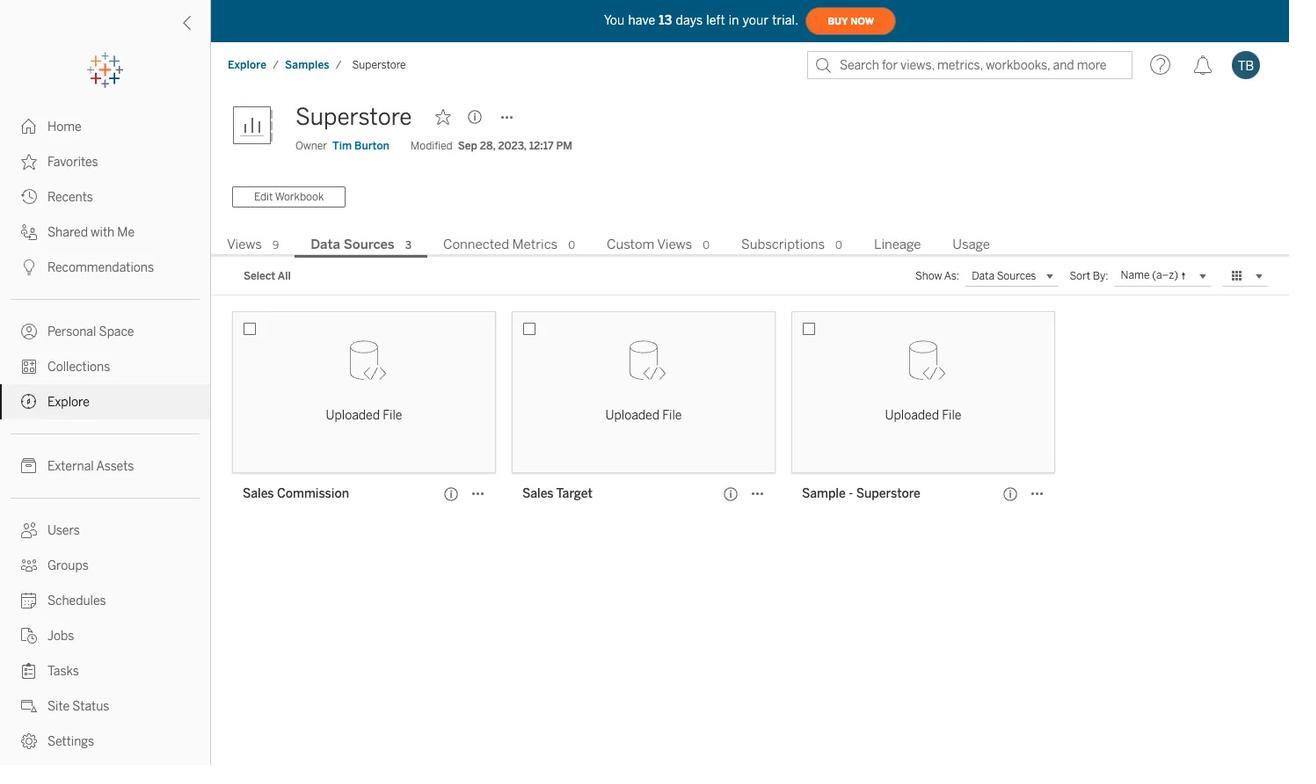 Task type: vqa. For each thing, say whether or not it's contained in the screenshot.
the Cancelled Jobs: 0
no



Task type: locate. For each thing, give the bounding box(es) containing it.
explore link left samples
[[227, 58, 268, 72]]

0 horizontal spatial data sources
[[311, 237, 395, 252]]

sources
[[344, 237, 395, 252], [997, 270, 1037, 282]]

explore link down 'collections'
[[0, 384, 210, 420]]

by text only_f5he34f image inside site status link
[[21, 698, 37, 714]]

5 by text only_f5he34f image from the top
[[21, 558, 37, 574]]

-
[[849, 486, 853, 501]]

personal space
[[47, 325, 134, 340]]

uploaded
[[326, 408, 380, 423], [606, 408, 660, 423], [885, 408, 939, 423]]

2 by text only_f5he34f image from the top
[[21, 224, 37, 240]]

explore left samples
[[228, 59, 267, 71]]

1 horizontal spatial explore
[[228, 59, 267, 71]]

explore for explore
[[47, 395, 90, 410]]

0 vertical spatial explore
[[228, 59, 267, 71]]

1 vertical spatial data sources
[[972, 270, 1037, 282]]

1 sales from the left
[[243, 486, 274, 501]]

10 by text only_f5he34f image from the top
[[21, 734, 37, 749]]

uploaded for sales target
[[606, 408, 660, 423]]

3 uploaded from the left
[[885, 408, 939, 423]]

superstore
[[352, 59, 406, 71], [296, 103, 412, 131], [856, 486, 921, 501]]

0 horizontal spatial uploaded file
[[326, 408, 402, 423]]

28,
[[480, 140, 496, 152]]

file for sales target
[[663, 408, 682, 423]]

0 horizontal spatial file
[[383, 408, 402, 423]]

0 horizontal spatial 0
[[568, 239, 575, 252]]

data sources
[[311, 237, 395, 252], [972, 270, 1037, 282]]

0 right the 'metrics'
[[568, 239, 575, 252]]

/
[[273, 59, 279, 71], [336, 59, 342, 71]]

select all button
[[232, 266, 302, 287]]

sort
[[1070, 270, 1091, 282]]

jobs
[[47, 629, 74, 644]]

1 horizontal spatial uploaded
[[606, 408, 660, 423]]

2 0 from the left
[[703, 239, 710, 252]]

by text only_f5he34f image inside collections link
[[21, 359, 37, 375]]

1 uploaded file from the left
[[326, 408, 402, 423]]

1 horizontal spatial /
[[336, 59, 342, 71]]

explore for explore / samples /
[[228, 59, 267, 71]]

select
[[244, 270, 275, 282]]

0 horizontal spatial data
[[311, 237, 340, 252]]

1 vertical spatial sources
[[997, 270, 1037, 282]]

1 vertical spatial explore
[[47, 395, 90, 410]]

1 horizontal spatial file
[[663, 408, 682, 423]]

3 0 from the left
[[836, 239, 843, 252]]

schedules link
[[0, 583, 210, 618]]

superstore main content
[[211, 88, 1290, 765]]

4 by text only_f5he34f image from the top
[[21, 359, 37, 375]]

by text only_f5he34f image left the favorites
[[21, 154, 37, 170]]

sales left target
[[522, 486, 554, 501]]

0 vertical spatial superstore
[[352, 59, 406, 71]]

main navigation. press the up and down arrow keys to access links. element
[[0, 109, 210, 759]]

0 horizontal spatial sources
[[344, 237, 395, 252]]

in
[[729, 13, 739, 28]]

3 file from the left
[[942, 408, 962, 423]]

by text only_f5he34f image for explore
[[21, 394, 37, 410]]

superstore right samples
[[352, 59, 406, 71]]

by text only_f5he34f image
[[21, 154, 37, 170], [21, 189, 37, 205], [21, 259, 37, 275], [21, 359, 37, 375], [21, 458, 37, 474], [21, 522, 37, 538], [21, 628, 37, 644], [21, 663, 37, 679], [21, 698, 37, 714], [21, 734, 37, 749]]

home
[[47, 120, 82, 135]]

site status link
[[0, 689, 210, 724]]

0
[[568, 239, 575, 252], [703, 239, 710, 252], [836, 239, 843, 252]]

by text only_f5he34f image left 'collections'
[[21, 359, 37, 375]]

0 horizontal spatial /
[[273, 59, 279, 71]]

edit
[[254, 191, 273, 203]]

external assets link
[[0, 449, 210, 484]]

file
[[383, 408, 402, 423], [663, 408, 682, 423], [942, 408, 962, 423]]

1 horizontal spatial data
[[972, 270, 995, 282]]

0 horizontal spatial views
[[227, 237, 262, 252]]

connected metrics
[[443, 237, 558, 252]]

9
[[273, 239, 279, 252]]

6 by text only_f5he34f image from the top
[[21, 522, 37, 538]]

2 uploaded file from the left
[[606, 408, 682, 423]]

3 by text only_f5he34f image from the top
[[21, 259, 37, 275]]

groups link
[[0, 548, 210, 583]]

0 right custom views
[[703, 239, 710, 252]]

by text only_f5he34f image left jobs
[[21, 628, 37, 644]]

show
[[916, 270, 943, 282]]

me
[[117, 225, 135, 240]]

1 by text only_f5he34f image from the top
[[21, 154, 37, 170]]

recents
[[47, 190, 93, 205]]

2 horizontal spatial uploaded
[[885, 408, 939, 423]]

1 horizontal spatial uploaded file
[[606, 408, 682, 423]]

by text only_f5he34f image inside favorites link
[[21, 154, 37, 170]]

0 horizontal spatial explore
[[47, 395, 90, 410]]

0 vertical spatial sources
[[344, 237, 395, 252]]

collections link
[[0, 349, 210, 384]]

uploaded file for sales target
[[606, 408, 682, 423]]

jobs link
[[0, 618, 210, 654]]

buy now
[[828, 15, 874, 27]]

recommendations link
[[0, 250, 210, 285]]

custom views
[[607, 237, 692, 252]]

assets
[[96, 459, 134, 474]]

explore down 'collections'
[[47, 395, 90, 410]]

by text only_f5he34f image left external
[[21, 458, 37, 474]]

data sources button
[[965, 266, 1059, 287]]

3 by text only_f5he34f image from the top
[[21, 324, 37, 340]]

views
[[227, 237, 262, 252], [657, 237, 692, 252]]

8 by text only_f5he34f image from the top
[[21, 663, 37, 679]]

by text only_f5he34f image inside users link
[[21, 522, 37, 538]]

workbook
[[275, 191, 324, 203]]

by text only_f5he34f image left recents
[[21, 189, 37, 205]]

/ right samples link at the top
[[336, 59, 342, 71]]

by text only_f5he34f image left recommendations
[[21, 259, 37, 275]]

explore link
[[227, 58, 268, 72], [0, 384, 210, 420]]

1 uploaded from the left
[[326, 408, 380, 423]]

by text only_f5he34f image for settings
[[21, 734, 37, 749]]

name (a–z)
[[1121, 269, 1179, 282]]

0 horizontal spatial sales
[[243, 486, 274, 501]]

4 by text only_f5he34f image from the top
[[21, 394, 37, 410]]

by text only_f5he34f image inside jobs link
[[21, 628, 37, 644]]

superstore right the -
[[856, 486, 921, 501]]

trial.
[[772, 13, 799, 28]]

sales left the commission
[[243, 486, 274, 501]]

by text only_f5he34f image for tasks
[[21, 663, 37, 679]]

explore
[[228, 59, 267, 71], [47, 395, 90, 410]]

with
[[91, 225, 115, 240]]

0 vertical spatial data sources
[[311, 237, 395, 252]]

2 horizontal spatial file
[[942, 408, 962, 423]]

file for sales commission
[[383, 408, 402, 423]]

by text only_f5he34f image inside home link
[[21, 119, 37, 135]]

by text only_f5he34f image left users
[[21, 522, 37, 538]]

1 vertical spatial explore link
[[0, 384, 210, 420]]

personal space link
[[0, 314, 210, 349]]

data right as:
[[972, 270, 995, 282]]

by text only_f5he34f image inside explore 'link'
[[21, 394, 37, 410]]

1 file from the left
[[383, 408, 402, 423]]

by text only_f5he34f image inside recents link
[[21, 189, 37, 205]]

views right custom
[[657, 237, 692, 252]]

home link
[[0, 109, 210, 144]]

1 views from the left
[[227, 237, 262, 252]]

uploaded file for sales commission
[[326, 408, 402, 423]]

1 vertical spatial data
[[972, 270, 995, 282]]

shared
[[47, 225, 88, 240]]

0 vertical spatial data
[[311, 237, 340, 252]]

by text only_f5he34f image for recommendations
[[21, 259, 37, 275]]

groups
[[47, 559, 89, 574]]

by text only_f5he34f image inside recommendations link
[[21, 259, 37, 275]]

data right 9
[[311, 237, 340, 252]]

by text only_f5he34f image
[[21, 119, 37, 135], [21, 224, 37, 240], [21, 324, 37, 340], [21, 394, 37, 410], [21, 558, 37, 574], [21, 593, 37, 609]]

by text only_f5he34f image for personal space
[[21, 324, 37, 340]]

collections
[[47, 360, 110, 375]]

superstore up tim burton link
[[296, 103, 412, 131]]

by:
[[1093, 270, 1109, 282]]

uploaded file
[[326, 408, 402, 423], [606, 408, 682, 423], [885, 408, 962, 423]]

1 by text only_f5he34f image from the top
[[21, 119, 37, 135]]

by text only_f5he34f image inside schedules link
[[21, 593, 37, 609]]

data sources left 3
[[311, 237, 395, 252]]

2 sales from the left
[[522, 486, 554, 501]]

file for sample - superstore
[[942, 408, 962, 423]]

5 by text only_f5he34f image from the top
[[21, 458, 37, 474]]

2 horizontal spatial 0
[[836, 239, 843, 252]]

by text only_f5he34f image left site on the bottom
[[21, 698, 37, 714]]

usage
[[953, 237, 990, 252]]

data inside dropdown button
[[972, 270, 995, 282]]

all
[[278, 270, 291, 282]]

by text only_f5he34f image inside 'shared with me' link
[[21, 224, 37, 240]]

users
[[47, 523, 80, 538]]

edit workbook button
[[232, 186, 346, 208]]

2 file from the left
[[663, 408, 682, 423]]

1 horizontal spatial views
[[657, 237, 692, 252]]

7 by text only_f5he34f image from the top
[[21, 628, 37, 644]]

metrics
[[512, 237, 558, 252]]

0 right subscriptions
[[836, 239, 843, 252]]

0 horizontal spatial uploaded
[[326, 408, 380, 423]]

uploaded for sales commission
[[326, 408, 380, 423]]

1 horizontal spatial explore link
[[227, 58, 268, 72]]

lineage
[[874, 237, 921, 252]]

views left 9
[[227, 237, 262, 252]]

sources left 3
[[344, 237, 395, 252]]

personal
[[47, 325, 96, 340]]

/ left samples
[[273, 59, 279, 71]]

sources left sort at the right top of the page
[[997, 270, 1037, 282]]

sales for sales target
[[522, 486, 554, 501]]

1 horizontal spatial sources
[[997, 270, 1037, 282]]

1 0 from the left
[[568, 239, 575, 252]]

6 by text only_f5he34f image from the top
[[21, 593, 37, 609]]

1 horizontal spatial data sources
[[972, 270, 1037, 282]]

by text only_f5he34f image inside settings link
[[21, 734, 37, 749]]

shared with me
[[47, 225, 135, 240]]

explore inside 'link'
[[47, 395, 90, 410]]

owner
[[296, 140, 327, 152]]

sales target
[[522, 486, 593, 501]]

buy now button
[[806, 7, 896, 35]]

by text only_f5he34f image left tasks
[[21, 663, 37, 679]]

edit workbook
[[254, 191, 324, 203]]

3 uploaded file from the left
[[885, 408, 962, 423]]

by text only_f5he34f image inside personal space link
[[21, 324, 37, 340]]

data sources down "usage"
[[972, 270, 1037, 282]]

by text only_f5he34f image inside groups link
[[21, 558, 37, 574]]

navigation panel element
[[0, 53, 210, 759]]

0 vertical spatial explore link
[[227, 58, 268, 72]]

by text only_f5he34f image inside tasks 'link'
[[21, 663, 37, 679]]

by text only_f5he34f image left settings
[[21, 734, 37, 749]]

(a–z)
[[1153, 269, 1179, 282]]

2 by text only_f5he34f image from the top
[[21, 189, 37, 205]]

recommendations
[[47, 260, 154, 275]]

by text only_f5he34f image inside external assets link
[[21, 458, 37, 474]]

sales for sales commission
[[243, 486, 274, 501]]

9 by text only_f5he34f image from the top
[[21, 698, 37, 714]]

sales
[[243, 486, 274, 501], [522, 486, 554, 501]]

2 vertical spatial superstore
[[856, 486, 921, 501]]

1 horizontal spatial sales
[[522, 486, 554, 501]]

2 uploaded from the left
[[606, 408, 660, 423]]

2 horizontal spatial uploaded file
[[885, 408, 962, 423]]

1 horizontal spatial 0
[[703, 239, 710, 252]]



Task type: describe. For each thing, give the bounding box(es) containing it.
status
[[72, 699, 109, 714]]

by text only_f5he34f image for home
[[21, 119, 37, 135]]

1 / from the left
[[273, 59, 279, 71]]

you
[[604, 13, 625, 28]]

data sources inside 'sub-spaces' tab list
[[311, 237, 395, 252]]

space
[[99, 325, 134, 340]]

site status
[[47, 699, 109, 714]]

favorites
[[47, 155, 98, 170]]

13
[[659, 13, 672, 28]]

by text only_f5he34f image for site status
[[21, 698, 37, 714]]

sales commission
[[243, 486, 349, 501]]

2023,
[[498, 140, 527, 152]]

sample - superstore
[[802, 486, 921, 501]]

have
[[628, 13, 656, 28]]

2 views from the left
[[657, 237, 692, 252]]

0 for metrics
[[568, 239, 575, 252]]

you have 13 days left in your trial.
[[604, 13, 799, 28]]

by text only_f5he34f image for favorites
[[21, 154, 37, 170]]

grid view image
[[1230, 268, 1246, 284]]

Search for views, metrics, workbooks, and more text field
[[807, 51, 1133, 79]]

by text only_f5he34f image for groups
[[21, 558, 37, 574]]

data sources inside dropdown button
[[972, 270, 1037, 282]]

sources inside 'sub-spaces' tab list
[[344, 237, 395, 252]]

0 for views
[[703, 239, 710, 252]]

by text only_f5he34f image for schedules
[[21, 593, 37, 609]]

3
[[405, 239, 412, 252]]

select all
[[244, 270, 291, 282]]

modified
[[411, 140, 453, 152]]

owner tim burton
[[296, 140, 389, 152]]

sources inside dropdown button
[[997, 270, 1037, 282]]

settings
[[47, 734, 94, 749]]

pm
[[556, 140, 573, 152]]

tasks link
[[0, 654, 210, 689]]

samples link
[[284, 58, 331, 72]]

as:
[[945, 270, 960, 282]]

recents link
[[0, 179, 210, 215]]

sub-spaces tab list
[[211, 235, 1290, 258]]

settings link
[[0, 724, 210, 759]]

by text only_f5he34f image for users
[[21, 522, 37, 538]]

show as:
[[916, 270, 960, 282]]

site
[[47, 699, 70, 714]]

tasks
[[47, 664, 79, 679]]

sample
[[802, 486, 846, 501]]

burton
[[354, 140, 389, 152]]

external
[[47, 459, 94, 474]]

1 vertical spatial superstore
[[296, 103, 412, 131]]

sep
[[458, 140, 477, 152]]

uploaded for sample - superstore
[[885, 408, 939, 423]]

users link
[[0, 513, 210, 548]]

tim
[[333, 140, 352, 152]]

buy
[[828, 15, 848, 27]]

workbook image
[[232, 99, 285, 152]]

name (a–z) button
[[1114, 266, 1212, 287]]

uploaded file for sample - superstore
[[885, 408, 962, 423]]

explore / samples /
[[228, 59, 342, 71]]

now
[[851, 15, 874, 27]]

superstore element
[[347, 59, 411, 71]]

sort by:
[[1070, 270, 1109, 282]]

modified sep 28, 2023, 12:17 pm
[[411, 140, 573, 152]]

connected
[[443, 237, 509, 252]]

by text only_f5he34f image for recents
[[21, 189, 37, 205]]

left
[[707, 13, 725, 28]]

samples
[[285, 59, 330, 71]]

custom
[[607, 237, 655, 252]]

commission
[[277, 486, 349, 501]]

2 / from the left
[[336, 59, 342, 71]]

by text only_f5he34f image for collections
[[21, 359, 37, 375]]

name
[[1121, 269, 1150, 282]]

0 horizontal spatial explore link
[[0, 384, 210, 420]]

days
[[676, 13, 703, 28]]

tim burton link
[[333, 138, 389, 154]]

by text only_f5he34f image for shared with me
[[21, 224, 37, 240]]

your
[[743, 13, 769, 28]]

favorites link
[[0, 144, 210, 179]]

by text only_f5he34f image for external assets
[[21, 458, 37, 474]]

subscriptions
[[742, 237, 825, 252]]

data inside 'sub-spaces' tab list
[[311, 237, 340, 252]]

by text only_f5he34f image for jobs
[[21, 628, 37, 644]]

12:17
[[529, 140, 554, 152]]

target
[[556, 486, 593, 501]]

schedules
[[47, 594, 106, 609]]

external assets
[[47, 459, 134, 474]]

shared with me link
[[0, 215, 210, 250]]



